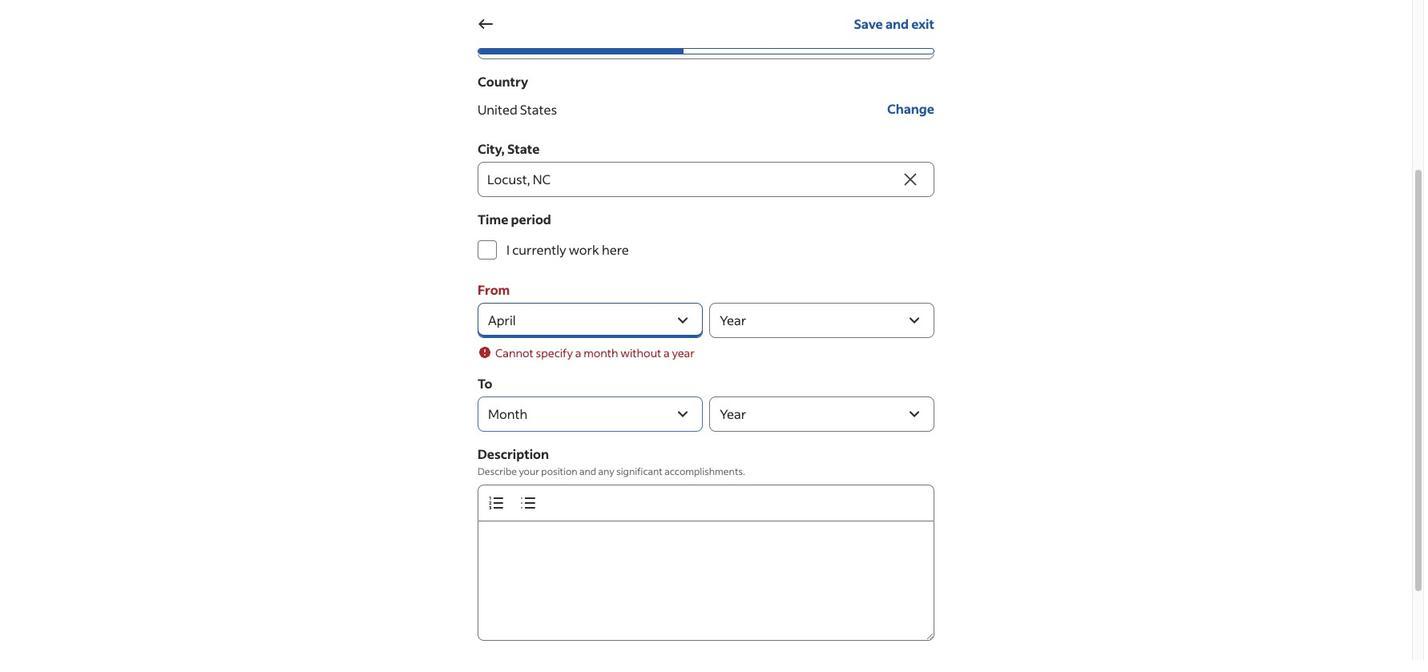 Task type: describe. For each thing, give the bounding box(es) containing it.
time period
[[478, 211, 551, 228]]

save and exit
[[854, 15, 935, 32]]

accomplishments.
[[665, 466, 745, 478]]

cannot specify a month without a year
[[495, 345, 695, 361]]

I currently work here checkbox
[[478, 240, 497, 260]]

progress progress bar
[[478, 48, 935, 55]]

state
[[507, 140, 540, 157]]

change button
[[887, 91, 935, 127]]

City, State field
[[478, 162, 899, 197]]

1 a from the left
[[575, 345, 581, 361]]

your
[[519, 466, 539, 478]]

change
[[887, 100, 935, 117]]

description describe your position and any significant accomplishments.
[[478, 446, 745, 478]]

specify
[[536, 345, 573, 361]]

country
[[478, 73, 528, 90]]

exit
[[911, 15, 935, 32]]

Description text field
[[478, 521, 935, 641]]

without
[[621, 345, 661, 361]]

i currently work here
[[507, 241, 629, 258]]

united states
[[478, 101, 557, 117]]

cannot
[[495, 345, 534, 361]]

description
[[478, 446, 549, 462]]

city,
[[478, 140, 505, 157]]

and inside "save and exit" 'link'
[[886, 15, 909, 32]]



Task type: vqa. For each thing, say whether or not it's contained in the screenshot.
Drywall
no



Task type: locate. For each thing, give the bounding box(es) containing it.
and left any
[[579, 466, 596, 478]]

0 vertical spatial and
[[886, 15, 909, 32]]

time
[[478, 211, 508, 228]]

describe
[[478, 466, 517, 478]]

1 horizontal spatial and
[[886, 15, 909, 32]]

a left the year
[[664, 345, 670, 361]]

0 horizontal spatial a
[[575, 345, 581, 361]]

progress image
[[478, 49, 683, 54]]

and left the exit
[[886, 15, 909, 32]]

and
[[886, 15, 909, 32], [579, 466, 596, 478]]

any
[[598, 466, 614, 478]]

from
[[478, 281, 510, 298]]

city, state
[[478, 140, 540, 157]]

here
[[602, 241, 629, 258]]

i
[[507, 241, 510, 258]]

month
[[584, 345, 618, 361]]

states
[[520, 101, 557, 117]]

1 vertical spatial and
[[579, 466, 596, 478]]

position
[[541, 466, 578, 478]]

1 horizontal spatial a
[[664, 345, 670, 361]]

period
[[511, 211, 551, 228]]

significant
[[616, 466, 663, 478]]

save
[[854, 15, 883, 32]]

year
[[672, 345, 695, 361]]

a left month
[[575, 345, 581, 361]]

united
[[478, 101, 517, 117]]

currently
[[512, 241, 566, 258]]

a
[[575, 345, 581, 361], [664, 345, 670, 361]]

and inside description describe your position and any significant accomplishments.
[[579, 466, 596, 478]]

work
[[569, 241, 599, 258]]

save and exit link
[[854, 6, 935, 42]]

error image
[[478, 345, 492, 360]]

company
[[478, 2, 537, 19]]

0 horizontal spatial and
[[579, 466, 596, 478]]

to
[[478, 375, 493, 392]]

2 a from the left
[[664, 345, 670, 361]]



